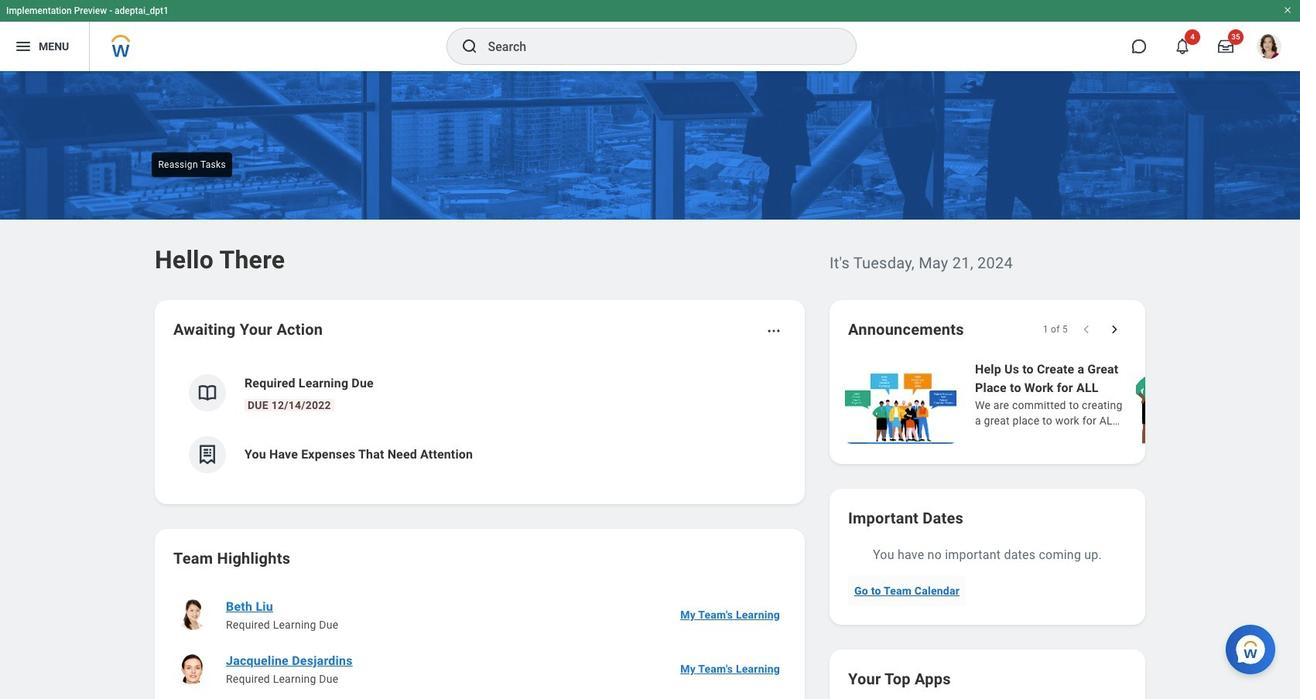 Task type: vqa. For each thing, say whether or not it's contained in the screenshot.
banner
yes



Task type: locate. For each thing, give the bounding box(es) containing it.
dashboard expenses image
[[196, 444, 219, 467]]

list
[[842, 359, 1300, 446], [173, 362, 786, 486], [173, 588, 786, 700]]

close environment banner image
[[1283, 5, 1293, 15]]

chevron left small image
[[1079, 322, 1095, 337]]

notifications large image
[[1175, 39, 1191, 54]]

status
[[1043, 324, 1068, 336]]

main content
[[0, 71, 1300, 700]]

profile logan mcneil image
[[1257, 34, 1282, 62]]

banner
[[0, 0, 1300, 71]]



Task type: describe. For each thing, give the bounding box(es) containing it.
related actions image
[[766, 324, 782, 339]]

Search Workday  search field
[[488, 29, 824, 63]]

inbox large image
[[1218, 39, 1234, 54]]

search image
[[460, 37, 479, 56]]

book open image
[[196, 382, 219, 405]]

justify image
[[14, 37, 33, 56]]

chevron right small image
[[1107, 322, 1122, 337]]



